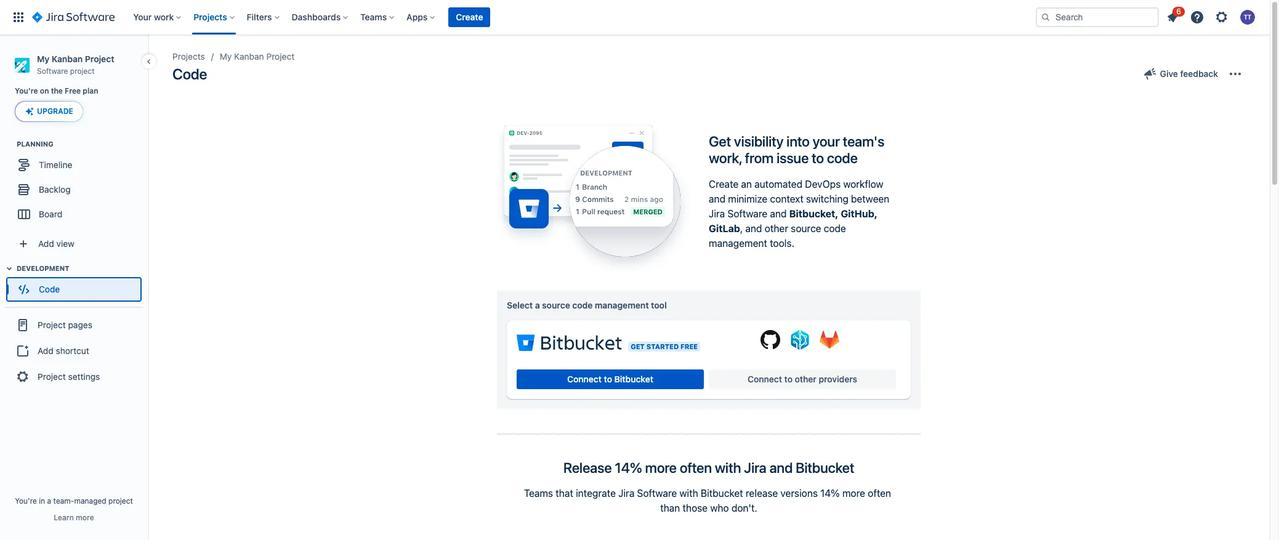 Task type: describe. For each thing, give the bounding box(es) containing it.
create button
[[449, 7, 491, 27]]

project settings link
[[5, 364, 143, 391]]

Search field
[[1036, 7, 1159, 27]]

connect for connect to other providers
[[748, 374, 782, 384]]

development image
[[2, 261, 17, 276]]

get for get visibility into your team's work, from issue to code
[[709, 133, 731, 150]]

add view button
[[7, 232, 140, 256]]

select
[[507, 300, 533, 310]]

code link
[[6, 277, 142, 302]]

code inside the get visibility into your team's work, from issue to code
[[827, 150, 858, 167]]

banner containing your work
[[0, 0, 1270, 34]]

you're for you're on the free plan
[[15, 86, 38, 96]]

between
[[851, 193, 889, 204]]

add for add view
[[38, 238, 54, 249]]

issue
[[777, 150, 809, 167]]

0 vertical spatial often
[[680, 459, 712, 476]]

project up add shortcut
[[38, 320, 66, 330]]

minimize
[[728, 193, 768, 204]]

select a source code management tool
[[507, 300, 667, 310]]

project inside my kanban project software project
[[70, 66, 95, 76]]

versions
[[781, 488, 818, 499]]

projects button
[[190, 7, 239, 27]]

software inside teams that integrate jira software with bitbucket release versions 14% more often than those who don't.
[[637, 488, 677, 499]]

board
[[39, 209, 62, 219]]

get visibility into your team's work, from issue to code
[[709, 133, 885, 167]]

filters button
[[243, 7, 284, 27]]

apps button
[[403, 7, 440, 27]]

switching
[[806, 193, 849, 204]]

work
[[154, 12, 174, 22]]

my kanban project link
[[220, 49, 295, 64]]

upgrade
[[37, 107, 73, 116]]

team's
[[843, 133, 885, 150]]

on
[[40, 86, 49, 96]]

team-
[[53, 496, 74, 506]]

learn
[[54, 513, 74, 522]]

to for connect to other providers
[[784, 374, 793, 384]]

visibility
[[734, 133, 784, 150]]

free
[[65, 86, 81, 96]]

teams that integrate jira software with bitbucket release versions 14% more often than those who don't.
[[524, 488, 894, 514]]

notifications image
[[1165, 10, 1180, 25]]

and up the versions
[[770, 459, 793, 476]]

integrate
[[576, 488, 616, 499]]

add for add shortcut
[[38, 345, 53, 356]]

workflow
[[843, 179, 884, 190]]

backlog link
[[6, 178, 142, 202]]

connect to bitbucket
[[567, 374, 653, 384]]

6
[[1177, 7, 1181, 16]]

get for get started free
[[631, 342, 645, 350]]

your profile and settings image
[[1240, 10, 1255, 25]]

0 vertical spatial a
[[535, 300, 540, 310]]

14% inside teams that integrate jira software with bitbucket release versions 14% more often than those who don't.
[[820, 488, 840, 499]]

code inside code link
[[39, 284, 60, 294]]

more inside "button"
[[76, 513, 94, 522]]

code inside the , and other source code management tools.
[[824, 223, 846, 234]]

managed
[[74, 496, 106, 506]]

projects for the projects dropdown button in the left top of the page
[[194, 12, 227, 22]]

2 horizontal spatial jira
[[744, 459, 767, 476]]

context
[[770, 193, 804, 204]]

other for to
[[795, 374, 817, 384]]

your work
[[133, 12, 174, 22]]

tool
[[651, 300, 667, 310]]

dashboards
[[292, 12, 341, 22]]

work,
[[709, 150, 742, 167]]

2 vertical spatial code
[[572, 300, 593, 310]]

, and other source code management tools.
[[709, 223, 846, 249]]

providers
[[819, 374, 857, 384]]

into
[[787, 133, 810, 150]]

more image
[[1228, 67, 1243, 81]]

other for and
[[765, 223, 788, 234]]

connect for connect to bitbucket
[[567, 374, 602, 384]]

to inside the get visibility into your team's work, from issue to code
[[812, 150, 824, 167]]

get started free
[[631, 342, 698, 350]]

you're for you're in a team-managed project
[[15, 496, 37, 506]]

apps
[[407, 12, 428, 22]]

project settings
[[38, 371, 100, 382]]

you're in a team-managed project
[[15, 496, 133, 506]]

you're on the free plan
[[15, 86, 98, 96]]

view
[[56, 238, 74, 249]]

to for connect to bitbucket
[[604, 374, 612, 384]]

bitbucket,
[[789, 208, 839, 219]]

board link
[[6, 202, 142, 227]]

planning group
[[6, 139, 147, 231]]

,
[[740, 223, 743, 234]]

jira inside create an automated devops workflow and minimize context switching between jira software and
[[709, 208, 725, 219]]

don't.
[[732, 503, 757, 514]]

that
[[556, 488, 573, 499]]

1 vertical spatial project
[[108, 496, 133, 506]]

my kanban project software project
[[37, 54, 114, 76]]

give feedback
[[1160, 68, 1218, 79]]

timeline
[[39, 159, 72, 170]]

started
[[647, 342, 679, 350]]

teams for teams that integrate jira software with bitbucket release versions 14% more often than those who don't.
[[524, 488, 553, 499]]

2 horizontal spatial bitbucket
[[796, 459, 854, 476]]

software inside my kanban project software project
[[37, 66, 68, 76]]

give
[[1160, 68, 1178, 79]]

shortcut
[[56, 345, 89, 356]]

create an automated devops workflow and minimize context switching between jira software and
[[709, 179, 889, 219]]

appswitcher icon image
[[11, 10, 26, 25]]

connect to other providers button
[[709, 370, 896, 389]]

projects link
[[172, 49, 205, 64]]

my for my kanban project software project
[[37, 54, 49, 64]]

project pages
[[38, 320, 92, 330]]

teams for teams
[[360, 12, 387, 22]]

give feedback button
[[1135, 64, 1226, 84]]

connect to bitbucket button
[[517, 370, 704, 389]]

tools.
[[770, 238, 794, 249]]

upgrade button
[[15, 102, 82, 122]]



Task type: locate. For each thing, give the bounding box(es) containing it.
and
[[709, 193, 726, 204], [770, 208, 787, 219], [746, 223, 762, 234], [770, 459, 793, 476]]

management left tool
[[595, 300, 649, 310]]

0 horizontal spatial get
[[631, 342, 645, 350]]

2 vertical spatial more
[[76, 513, 94, 522]]

add shortcut
[[38, 345, 89, 356]]

0 vertical spatial code
[[172, 65, 207, 83]]

with up those
[[680, 488, 698, 499]]

14%
[[615, 459, 642, 476], [820, 488, 840, 499]]

software up than
[[637, 488, 677, 499]]

0 horizontal spatial jira
[[618, 488, 635, 499]]

plan
[[83, 86, 98, 96]]

jira software image
[[32, 10, 115, 25], [32, 10, 115, 25]]

1 vertical spatial projects
[[172, 51, 205, 62]]

0 vertical spatial project
[[70, 66, 95, 76]]

development
[[17, 264, 69, 272]]

0 vertical spatial code
[[827, 150, 858, 167]]

0 horizontal spatial connect
[[567, 374, 602, 384]]

devops
[[805, 179, 841, 190]]

software inside create an automated devops workflow and minimize context switching between jira software and
[[728, 208, 768, 219]]

my for my kanban project
[[220, 51, 232, 62]]

create inside "button"
[[456, 12, 483, 22]]

0 horizontal spatial often
[[680, 459, 712, 476]]

primary element
[[7, 0, 1036, 34]]

bitbucket inside teams that integrate jira software with bitbucket release versions 14% more often than those who don't.
[[701, 488, 743, 499]]

search image
[[1041, 12, 1051, 22]]

other left providers
[[795, 374, 817, 384]]

connect inside button
[[567, 374, 602, 384]]

banner
[[0, 0, 1270, 34]]

kanban down the 'filters' on the top left
[[234, 51, 264, 62]]

1 horizontal spatial source
[[791, 223, 821, 234]]

0 vertical spatial software
[[37, 66, 68, 76]]

0 horizontal spatial other
[[765, 223, 788, 234]]

management inside the , and other source code management tools.
[[709, 238, 767, 249]]

release
[[563, 459, 612, 476]]

0 horizontal spatial more
[[76, 513, 94, 522]]

0 horizontal spatial my
[[37, 54, 49, 64]]

1 vertical spatial teams
[[524, 488, 553, 499]]

1 horizontal spatial other
[[795, 374, 817, 384]]

free
[[681, 342, 698, 350]]

0 vertical spatial 14%
[[615, 459, 642, 476]]

2 vertical spatial jira
[[618, 488, 635, 499]]

0 horizontal spatial with
[[680, 488, 698, 499]]

learn more
[[54, 513, 94, 522]]

connect
[[567, 374, 602, 384], [748, 374, 782, 384]]

an
[[741, 179, 752, 190]]

jira inside teams that integrate jira software with bitbucket release versions 14% more often than those who don't.
[[618, 488, 635, 499]]

1 vertical spatial a
[[47, 496, 51, 506]]

1 horizontal spatial bitbucket
[[701, 488, 743, 499]]

bitbucket inside button
[[614, 374, 653, 384]]

14% right the versions
[[820, 488, 840, 499]]

create for create an automated devops workflow and minimize context switching between jira software and
[[709, 179, 739, 190]]

release
[[746, 488, 778, 499]]

bitbucket, github, gitlab
[[709, 208, 878, 234]]

planning
[[17, 140, 53, 148]]

your work button
[[129, 7, 186, 27]]

0 horizontal spatial kanban
[[52, 54, 83, 64]]

0 vertical spatial other
[[765, 223, 788, 234]]

code down development
[[39, 284, 60, 294]]

create left an
[[709, 179, 739, 190]]

0 horizontal spatial software
[[37, 66, 68, 76]]

1 vertical spatial management
[[595, 300, 649, 310]]

my right the "projects" link
[[220, 51, 232, 62]]

1 vertical spatial code
[[824, 223, 846, 234]]

group
[[5, 307, 143, 394]]

project up plan on the top
[[70, 66, 95, 76]]

a right in
[[47, 496, 51, 506]]

project down add shortcut
[[38, 371, 66, 382]]

than
[[660, 503, 680, 514]]

0 vertical spatial bitbucket
[[614, 374, 653, 384]]

0 horizontal spatial teams
[[360, 12, 387, 22]]

1 horizontal spatial create
[[709, 179, 739, 190]]

with
[[715, 459, 741, 476], [680, 488, 698, 499]]

often inside teams that integrate jira software with bitbucket release versions 14% more often than those who don't.
[[868, 488, 891, 499]]

2 connect from the left
[[748, 374, 782, 384]]

1 horizontal spatial code
[[172, 65, 207, 83]]

0 vertical spatial teams
[[360, 12, 387, 22]]

bitbucket image
[[517, 330, 622, 355], [517, 330, 622, 355]]

timeline link
[[6, 153, 142, 178]]

1 horizontal spatial 14%
[[820, 488, 840, 499]]

planning image
[[2, 137, 17, 152]]

and inside the , and other source code management tools.
[[746, 223, 762, 234]]

jira
[[709, 208, 725, 219], [744, 459, 767, 476], [618, 488, 635, 499]]

projects up the "projects" link
[[194, 12, 227, 22]]

feedback
[[1180, 68, 1218, 79]]

0 horizontal spatial create
[[456, 12, 483, 22]]

kanban for my kanban project software project
[[52, 54, 83, 64]]

group containing project pages
[[5, 307, 143, 394]]

backlog
[[39, 184, 71, 195]]

more
[[645, 459, 677, 476], [842, 488, 865, 499], [76, 513, 94, 522]]

gitlab
[[709, 223, 740, 234]]

2 horizontal spatial software
[[728, 208, 768, 219]]

code down the "projects" link
[[172, 65, 207, 83]]

more inside teams that integrate jira software with bitbucket release versions 14% more often than those who don't.
[[842, 488, 865, 499]]

get inside the get visibility into your team's work, from issue to code
[[709, 133, 731, 150]]

dashboards button
[[288, 7, 353, 27]]

source inside the , and other source code management tools.
[[791, 223, 821, 234]]

get up work, on the top right of page
[[709, 133, 731, 150]]

more down managed
[[76, 513, 94, 522]]

1 vertical spatial jira
[[744, 459, 767, 476]]

0 vertical spatial source
[[791, 223, 821, 234]]

project up plan on the top
[[85, 54, 114, 64]]

0 horizontal spatial bitbucket
[[614, 374, 653, 384]]

projects for the "projects" link
[[172, 51, 205, 62]]

connect inside button
[[748, 374, 782, 384]]

0 vertical spatial projects
[[194, 12, 227, 22]]

kanban
[[234, 51, 264, 62], [52, 54, 83, 64]]

other inside button
[[795, 374, 817, 384]]

0 vertical spatial jira
[[709, 208, 725, 219]]

my
[[220, 51, 232, 62], [37, 54, 49, 64]]

kanban for my kanban project
[[234, 51, 264, 62]]

projects down work
[[172, 51, 205, 62]]

teams inside teams that integrate jira software with bitbucket release versions 14% more often than those who don't.
[[524, 488, 553, 499]]

source
[[791, 223, 821, 234], [542, 300, 570, 310]]

from
[[745, 150, 774, 167]]

software down minimize
[[728, 208, 768, 219]]

to inside button
[[604, 374, 612, 384]]

jira up gitlab in the top right of the page
[[709, 208, 725, 219]]

2 vertical spatial bitbucket
[[701, 488, 743, 499]]

14% right the release
[[615, 459, 642, 476]]

teams button
[[357, 7, 399, 27]]

0 vertical spatial more
[[645, 459, 677, 476]]

0 vertical spatial management
[[709, 238, 767, 249]]

1 horizontal spatial get
[[709, 133, 731, 150]]

2 horizontal spatial to
[[812, 150, 824, 167]]

the
[[51, 86, 63, 96]]

1 vertical spatial source
[[542, 300, 570, 310]]

project right managed
[[108, 496, 133, 506]]

1 vertical spatial other
[[795, 374, 817, 384]]

0 vertical spatial you're
[[15, 86, 38, 96]]

teams inside popup button
[[360, 12, 387, 22]]

1 vertical spatial with
[[680, 488, 698, 499]]

source down bitbucket,
[[791, 223, 821, 234]]

release 14% more often with jira and bitbucket
[[563, 459, 854, 476]]

2 you're from the top
[[15, 496, 37, 506]]

and down the context
[[770, 208, 787, 219]]

1 horizontal spatial connect
[[748, 374, 782, 384]]

1 vertical spatial code
[[39, 284, 60, 294]]

1 connect from the left
[[567, 374, 602, 384]]

my up on
[[37, 54, 49, 64]]

with inside teams that integrate jira software with bitbucket release versions 14% more often than those who don't.
[[680, 488, 698, 499]]

0 vertical spatial add
[[38, 238, 54, 249]]

connect to other providers
[[748, 374, 857, 384]]

jira up release
[[744, 459, 767, 476]]

other
[[765, 223, 788, 234], [795, 374, 817, 384]]

1 you're from the top
[[15, 86, 38, 96]]

those
[[683, 503, 708, 514]]

teams left apps
[[360, 12, 387, 22]]

add left shortcut
[[38, 345, 53, 356]]

in
[[39, 496, 45, 506]]

0 horizontal spatial source
[[542, 300, 570, 310]]

create for create
[[456, 12, 483, 22]]

1 vertical spatial you're
[[15, 496, 37, 506]]

to inside button
[[784, 374, 793, 384]]

my kanban project
[[220, 51, 295, 62]]

1 vertical spatial more
[[842, 488, 865, 499]]

and up gitlab in the top right of the page
[[709, 193, 726, 204]]

bitbucket up the versions
[[796, 459, 854, 476]]

0 horizontal spatial a
[[47, 496, 51, 506]]

my inside my kanban project software project
[[37, 54, 49, 64]]

2 horizontal spatial more
[[842, 488, 865, 499]]

1 vertical spatial get
[[631, 342, 645, 350]]

management down ,
[[709, 238, 767, 249]]

0 horizontal spatial to
[[604, 374, 612, 384]]

1 horizontal spatial my
[[220, 51, 232, 62]]

add inside button
[[38, 345, 53, 356]]

you're left in
[[15, 496, 37, 506]]

a right select
[[535, 300, 540, 310]]

1 vertical spatial often
[[868, 488, 891, 499]]

1 horizontal spatial software
[[637, 488, 677, 499]]

code
[[827, 150, 858, 167], [824, 223, 846, 234], [572, 300, 593, 310]]

1 horizontal spatial project
[[108, 496, 133, 506]]

and right ,
[[746, 223, 762, 234]]

other up tools.
[[765, 223, 788, 234]]

bitbucket up who
[[701, 488, 743, 499]]

project down the filters dropdown button
[[266, 51, 295, 62]]

bitbucket
[[614, 374, 653, 384], [796, 459, 854, 476], [701, 488, 743, 499]]

1 vertical spatial create
[[709, 179, 739, 190]]

1 horizontal spatial teams
[[524, 488, 553, 499]]

1 vertical spatial 14%
[[820, 488, 840, 499]]

1 vertical spatial add
[[38, 345, 53, 356]]

0 vertical spatial create
[[456, 12, 483, 22]]

filters
[[247, 12, 272, 22]]

more up than
[[645, 459, 677, 476]]

2 vertical spatial software
[[637, 488, 677, 499]]

create right the apps dropdown button
[[456, 12, 483, 22]]

1 horizontal spatial often
[[868, 488, 891, 499]]

github,
[[841, 208, 878, 219]]

1 horizontal spatial with
[[715, 459, 741, 476]]

get left started on the right bottom of the page
[[631, 342, 645, 350]]

management
[[709, 238, 767, 249], [595, 300, 649, 310]]

to
[[812, 150, 824, 167], [604, 374, 612, 384], [784, 374, 793, 384]]

other inside the , and other source code management tools.
[[765, 223, 788, 234]]

1 horizontal spatial jira
[[709, 208, 725, 219]]

project
[[266, 51, 295, 62], [85, 54, 114, 64], [38, 320, 66, 330], [38, 371, 66, 382]]

software
[[37, 66, 68, 76], [728, 208, 768, 219], [637, 488, 677, 499]]

kanban inside my kanban project software project
[[52, 54, 83, 64]]

0 horizontal spatial management
[[595, 300, 649, 310]]

1 horizontal spatial a
[[535, 300, 540, 310]]

your
[[813, 133, 840, 150]]

you're left on
[[15, 86, 38, 96]]

pages
[[68, 320, 92, 330]]

add shortcut button
[[5, 339, 143, 364]]

add left the view
[[38, 238, 54, 249]]

development group
[[6, 264, 147, 306]]

who
[[710, 503, 729, 514]]

0 vertical spatial with
[[715, 459, 741, 476]]

settings image
[[1215, 10, 1229, 25]]

kanban up free
[[52, 54, 83, 64]]

0 vertical spatial get
[[709, 133, 731, 150]]

0 horizontal spatial code
[[39, 284, 60, 294]]

add
[[38, 238, 54, 249], [38, 345, 53, 356]]

projects inside dropdown button
[[194, 12, 227, 22]]

software up you're on the free plan
[[37, 66, 68, 76]]

jira right integrate
[[618, 488, 635, 499]]

1 horizontal spatial kanban
[[234, 51, 264, 62]]

bitbucket down started on the right bottom of the page
[[614, 374, 653, 384]]

add view
[[38, 238, 74, 249]]

add inside popup button
[[38, 238, 54, 249]]

0 horizontal spatial project
[[70, 66, 95, 76]]

more right the versions
[[842, 488, 865, 499]]

your
[[133, 12, 152, 22]]

automated
[[755, 179, 803, 190]]

settings
[[68, 371, 100, 382]]

create
[[456, 12, 483, 22], [709, 179, 739, 190]]

teams left that
[[524, 488, 553, 499]]

1 horizontal spatial more
[[645, 459, 677, 476]]

get
[[709, 133, 731, 150], [631, 342, 645, 350]]

project inside my kanban project software project
[[85, 54, 114, 64]]

1 vertical spatial bitbucket
[[796, 459, 854, 476]]

1 horizontal spatial to
[[784, 374, 793, 384]]

help image
[[1190, 10, 1205, 25]]

1 horizontal spatial management
[[709, 238, 767, 249]]

create inside create an automated devops workflow and minimize context switching between jira software and
[[709, 179, 739, 190]]

source right select
[[542, 300, 570, 310]]

0 horizontal spatial 14%
[[615, 459, 642, 476]]

learn more button
[[54, 513, 94, 523]]

with up teams that integrate jira software with bitbucket release versions 14% more often than those who don't.
[[715, 459, 741, 476]]

project pages link
[[5, 312, 143, 339]]

1 vertical spatial software
[[728, 208, 768, 219]]



Task type: vqa. For each thing, say whether or not it's contained in the screenshot.
Jira to the top
yes



